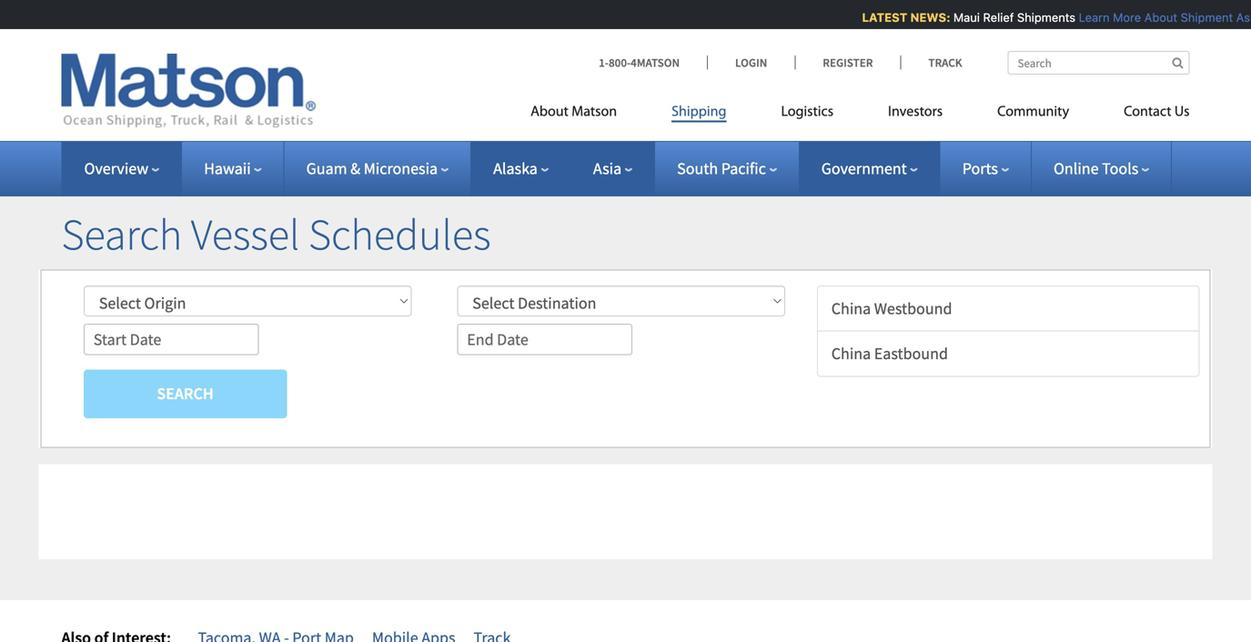Task type: describe. For each thing, give the bounding box(es) containing it.
search image
[[1173, 57, 1184, 69]]

pacific
[[721, 158, 766, 179]]

alaska link
[[493, 158, 549, 179]]

shipping
[[672, 105, 727, 120]]

overview
[[84, 158, 149, 179]]

asia
[[593, 158, 622, 179]]

maui
[[950, 10, 976, 24]]

1-800-4matson
[[599, 55, 680, 70]]

800-
[[609, 55, 631, 70]]

top menu navigation
[[531, 96, 1190, 133]]

logistics
[[781, 105, 834, 120]]

china eastbound
[[832, 344, 948, 364]]

Start date text field
[[83, 324, 259, 356]]

eastbound
[[874, 344, 948, 364]]

alaska
[[493, 158, 538, 179]]

search for search
[[157, 384, 214, 404]]

online tools
[[1054, 158, 1139, 179]]

overview link
[[84, 158, 159, 179]]

1 horizontal spatial about
[[1141, 10, 1174, 24]]

logistics link
[[754, 96, 861, 133]]

search for search vessel schedules
[[61, 207, 182, 262]]

china westbound
[[832, 298, 952, 319]]

china eastbound link
[[817, 331, 1200, 377]]

community
[[998, 105, 1069, 120]]

schedules
[[308, 207, 491, 262]]

more
[[1109, 10, 1137, 24]]

1-800-4matson link
[[599, 55, 707, 70]]

investors
[[888, 105, 943, 120]]

latest
[[858, 10, 904, 24]]

register link
[[795, 55, 900, 70]]

china westbound link
[[817, 286, 1200, 332]]

login
[[735, 55, 767, 70]]

vessel
[[191, 207, 300, 262]]

search button
[[83, 370, 287, 419]]

tools
[[1102, 158, 1139, 179]]

online tools link
[[1054, 158, 1150, 179]]

ass
[[1233, 10, 1251, 24]]

china for china westbound
[[832, 298, 871, 319]]

about inside top menu navigation
[[531, 105, 569, 120]]

about matson
[[531, 105, 617, 120]]

contact
[[1124, 105, 1172, 120]]

government link
[[822, 158, 918, 179]]

track
[[929, 55, 962, 70]]

guam
[[306, 158, 347, 179]]

contact us link
[[1097, 96, 1190, 133]]

contact us
[[1124, 105, 1190, 120]]

guam & micronesia
[[306, 158, 438, 179]]

hawaii link
[[204, 158, 262, 179]]

shipment
[[1177, 10, 1229, 24]]

End date text field
[[457, 324, 632, 356]]

south pacific
[[677, 158, 766, 179]]



Task type: vqa. For each thing, say whether or not it's contained in the screenshot.
the Maui at the right top
yes



Task type: locate. For each thing, give the bounding box(es) containing it.
china
[[832, 298, 871, 319], [832, 344, 871, 364]]

search down overview link
[[61, 207, 182, 262]]

&
[[351, 158, 361, 179]]

online
[[1054, 158, 1099, 179]]

0 vertical spatial about
[[1141, 10, 1174, 24]]

0 vertical spatial search
[[61, 207, 182, 262]]

1 vertical spatial china
[[832, 344, 871, 364]]

us
[[1175, 105, 1190, 120]]

None search field
[[1008, 51, 1190, 75]]

2 china from the top
[[832, 344, 871, 364]]

1 vertical spatial about
[[531, 105, 569, 120]]

news:
[[907, 10, 947, 24]]

about
[[1141, 10, 1174, 24], [531, 105, 569, 120]]

search vessel schedules
[[61, 207, 491, 262]]

search inside "button"
[[157, 384, 214, 404]]

register
[[823, 55, 873, 70]]

learn
[[1075, 10, 1106, 24]]

track link
[[900, 55, 962, 70]]

about matson link
[[531, 96, 644, 133]]

westbound
[[874, 298, 952, 319]]

blue matson logo with ocean, shipping, truck, rail and logistics written beneath it. image
[[61, 54, 316, 128]]

search down the start date text field
[[157, 384, 214, 404]]

south pacific link
[[677, 158, 777, 179]]

1 vertical spatial search
[[157, 384, 214, 404]]

0 horizontal spatial about
[[531, 105, 569, 120]]

china for china eastbound
[[832, 344, 871, 364]]

4matson
[[631, 55, 680, 70]]

china up china eastbound
[[832, 298, 871, 319]]

Search search field
[[1008, 51, 1190, 75]]

latest news: maui relief shipments learn more about shipment ass
[[858, 10, 1251, 24]]

about left matson
[[531, 105, 569, 120]]

ports
[[963, 158, 998, 179]]

asia link
[[593, 158, 633, 179]]

shipping link
[[644, 96, 754, 133]]

investors link
[[861, 96, 970, 133]]

china left eastbound
[[832, 344, 871, 364]]

1 china from the top
[[832, 298, 871, 319]]

1-
[[599, 55, 609, 70]]

search
[[61, 207, 182, 262], [157, 384, 214, 404]]

hawaii
[[204, 158, 251, 179]]

0 vertical spatial china
[[832, 298, 871, 319]]

about right more
[[1141, 10, 1174, 24]]

matson
[[572, 105, 617, 120]]

micronesia
[[364, 158, 438, 179]]

government
[[822, 158, 907, 179]]

guam & micronesia link
[[306, 158, 449, 179]]

community link
[[970, 96, 1097, 133]]

relief
[[979, 10, 1010, 24]]

ports link
[[963, 158, 1009, 179]]

shipments
[[1014, 10, 1072, 24]]

login link
[[707, 55, 795, 70]]

learn more about shipment ass link
[[1075, 10, 1251, 24]]

south
[[677, 158, 718, 179]]



